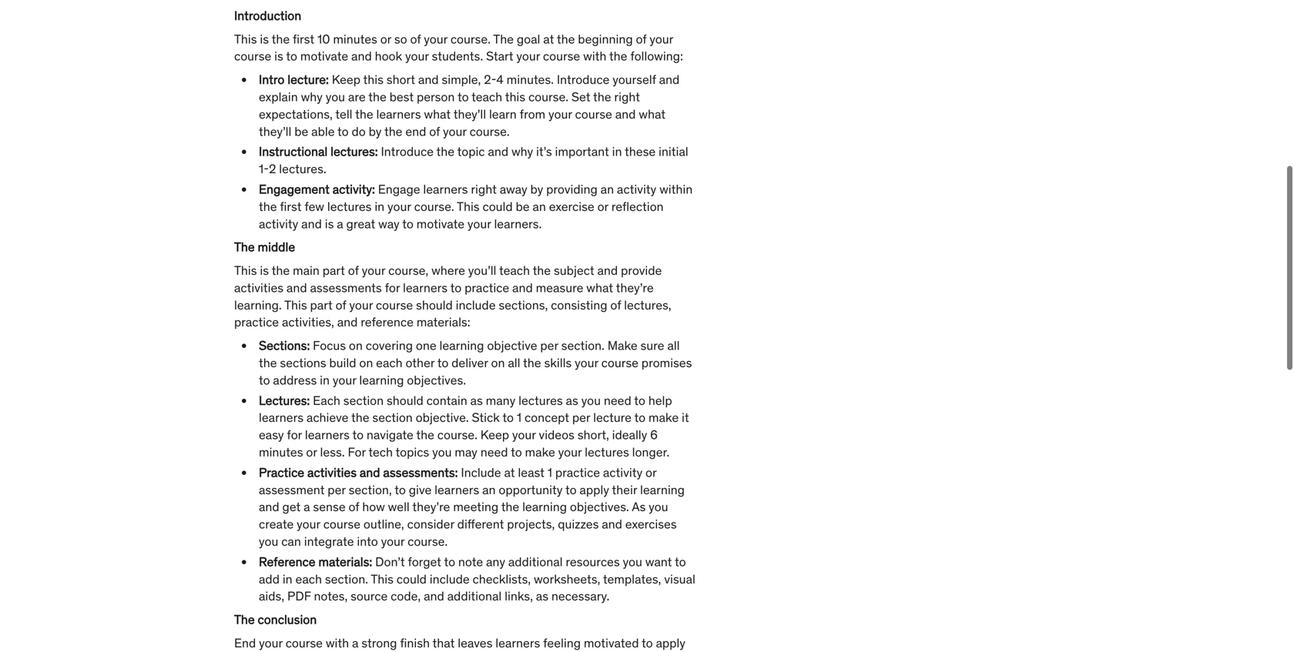 Task type: locate. For each thing, give the bounding box(es) containing it.
feeling
[[543, 636, 581, 651]]

practice
[[259, 465, 304, 481]]

0 vertical spatial why
[[301, 89, 323, 105]]

0 vertical spatial they'll
[[453, 106, 486, 122]]

each
[[313, 393, 340, 409]]

of right end at the top left
[[429, 123, 440, 139]]

as
[[470, 393, 483, 409], [566, 393, 578, 409], [536, 589, 548, 604]]

1 horizontal spatial what
[[586, 280, 613, 296]]

learn
[[489, 106, 517, 122]]

0 horizontal spatial motivate
[[300, 48, 348, 64]]

introduce
[[557, 72, 610, 87], [381, 144, 434, 160]]

course. inside include at least 1 practice activity or assessment per section, to give learners an opportunity to apply their learning and get a sense of how well they're meeting the learning objectives. as you create your course outline, consider different projects, quizzes and exercises you can integrate into your course.
[[408, 534, 448, 550]]

this up 'are'
[[363, 72, 384, 87]]

practice inside include at least 1 practice activity or assessment per section, to give learners an opportunity to apply their learning and get a sense of how well they're meeting the learning objectives. as you create your course outline, consider different projects, quizzes and exercises you can integrate into your course.
[[555, 465, 600, 481]]

0 horizontal spatial each
[[295, 571, 322, 587]]

0 vertical spatial first
[[293, 31, 314, 47]]

1 vertical spatial for
[[287, 427, 302, 443]]

include inside the middle this is the main part of your course, where you'll teach the subject and provide activities and assessments for learners to practice and measure what they're learning. this part of your course should include sections, consisting of lectures, practice activities, and reference materials:
[[456, 297, 496, 313]]

why down lecture:
[[301, 89, 323, 105]]

per inside "each section should contain as many lectures as you need to help learners achieve the section objective. stick to 1 concept per lecture to make it easy for learners to navigate the course. keep your videos short, ideally 6 minutes or less. for tech topics you may need to make your lectures longer."
[[572, 410, 590, 426]]

1 horizontal spatial additional
[[508, 554, 563, 570]]

your
[[424, 31, 448, 47], [650, 31, 673, 47], [405, 48, 429, 64], [516, 48, 540, 64], [548, 106, 572, 122], [443, 123, 467, 139], [387, 199, 411, 214], [467, 216, 491, 232], [362, 263, 385, 279], [349, 297, 373, 313], [575, 355, 598, 371], [333, 372, 356, 388], [512, 427, 536, 443], [558, 444, 582, 460], [297, 517, 320, 532], [381, 534, 405, 550], [259, 636, 283, 651]]

1 horizontal spatial they're
[[616, 280, 654, 296]]

1 vertical spatial each
[[295, 571, 322, 587]]

engagement
[[259, 181, 330, 197]]

0 horizontal spatial 1
[[517, 410, 522, 426]]

1 vertical spatial 1
[[548, 465, 552, 481]]

0 vertical spatial each
[[376, 355, 403, 371]]

by right away
[[530, 181, 543, 197]]

at left least
[[504, 465, 515, 481]]

an
[[601, 181, 614, 197], [533, 199, 546, 214], [482, 482, 496, 498]]

0 horizontal spatial they'll
[[259, 123, 291, 139]]

0 vertical spatial could
[[483, 199, 513, 214]]

apply left their
[[580, 482, 609, 498]]

0 vertical spatial section
[[343, 393, 384, 409]]

and
[[351, 48, 372, 64], [418, 72, 439, 87], [659, 72, 680, 87], [615, 106, 636, 122], [488, 144, 508, 160], [301, 216, 322, 232], [597, 263, 618, 279], [286, 280, 307, 296], [512, 280, 533, 296], [337, 314, 358, 330], [360, 465, 380, 481], [259, 499, 279, 515], [602, 517, 622, 532], [424, 589, 444, 604]]

1 vertical spatial at
[[504, 465, 515, 481]]

outline,
[[363, 517, 404, 532]]

0 horizontal spatial this
[[363, 72, 384, 87]]

0 horizontal spatial lectures
[[327, 199, 372, 214]]

of inside include at least 1 practice activity or assessment per section, to give learners an opportunity to apply their learning and get a sense of how well they're meeting the learning objectives. as you create your course outline, consider different projects, quizzes and exercises you can integrate into your course.
[[349, 499, 359, 515]]

per inside focus on covering one learning objective per section. make sure all the sections build on each other to deliver on all the skills your course promises to address in your learning objectives.
[[540, 338, 558, 354]]

1 horizontal spatial per
[[540, 338, 558, 354]]

end
[[234, 636, 256, 651]]

1 horizontal spatial practice
[[465, 280, 509, 296]]

this up activities,
[[284, 297, 307, 313]]

all up 'promises'
[[667, 338, 680, 354]]

0 vertical spatial with
[[583, 48, 607, 64]]

be up the "learners."
[[516, 199, 530, 214]]

you inside keep this short and simple, 2-4 minutes. introduce yourself and explain why you are the best person to teach this course. set the right expectations, tell the learners what they'll learn from your course and what they'll be able to do by the end of your course.
[[326, 89, 345, 105]]

include at least 1 practice activity or assessment per section, to give learners an opportunity to apply their learning and get a sense of how well they're meeting the learning objectives. as you create your course outline, consider different projects, quizzes and exercises you can integrate into your course.
[[259, 465, 685, 550]]

could inside engage learners right away by providing an activity within the first few lectures in your course. this could be an exercise or reflection activity and is a great way to motivate your learners.
[[483, 199, 513, 214]]

objectives.
[[407, 372, 466, 388], [570, 499, 629, 515]]

what inside the middle this is the main part of your course, where you'll teach the subject and provide activities and assessments for learners to practice and measure what they're learning. this part of your course should include sections, consisting of lectures, practice activities, and reference materials:
[[586, 280, 613, 296]]

0 vertical spatial a
[[337, 216, 343, 232]]

0 vertical spatial teach
[[471, 89, 502, 105]]

why inside keep this short and simple, 2-4 minutes. introduce yourself and explain why you are the best person to teach this course. set the right expectations, tell the learners what they'll learn from your course and what they'll be able to do by the end of your course.
[[301, 89, 323, 105]]

your down goal
[[516, 48, 540, 64]]

the middle this is the main part of your course, where you'll teach the subject and provide activities and assessments for learners to practice and measure what they're learning. this part of your course should include sections, consisting of lectures, practice activities, and reference materials:
[[234, 239, 671, 330]]

the for the middle this is the main part of your course, where you'll teach the subject and provide activities and assessments for learners to practice and measure what they're learning. this part of your course should include sections, consisting of lectures, practice activities, and reference materials:
[[234, 239, 255, 255]]

they'll down expectations,
[[259, 123, 291, 139]]

2 vertical spatial an
[[482, 482, 496, 498]]

0 vertical spatial objectives.
[[407, 372, 466, 388]]

1 vertical spatial introduce
[[381, 144, 434, 160]]

exercises
[[625, 517, 677, 532]]

code,
[[391, 589, 421, 604]]

the up 'do'
[[355, 106, 373, 122]]

part
[[323, 263, 345, 279], [310, 297, 333, 313]]

1 horizontal spatial right
[[614, 89, 640, 105]]

to up intro lecture:
[[286, 48, 297, 64]]

activity up "reflection"
[[617, 181, 656, 197]]

course. inside introduction this is the first 10 minutes or so of your course. the goal at the beginning of your course is to motivate and hook your students. start your course with the following:
[[450, 31, 491, 47]]

2 vertical spatial a
[[352, 636, 359, 651]]

0 horizontal spatial why
[[301, 89, 323, 105]]

a left great
[[337, 216, 343, 232]]

0 vertical spatial the
[[493, 31, 514, 47]]

0 horizontal spatial by
[[369, 123, 382, 139]]

1 vertical spatial could
[[397, 571, 427, 587]]

is
[[260, 31, 269, 47], [274, 48, 283, 64], [325, 216, 334, 232], [260, 263, 269, 279]]

assessments:
[[383, 465, 458, 481]]

in inside don't forget to note any additional resources you want to add in each section. this could include checklists, worksheets, templates, visual aids, pdf notes, source code, and additional links, as necessary.
[[283, 571, 292, 587]]

an up the "learners."
[[533, 199, 546, 214]]

introduce inside keep this short and simple, 2-4 minutes. introduce yourself and explain why you are the best person to teach this course. set the right expectations, tell the learners what they'll learn from your course and what they'll be able to do by the end of your course.
[[557, 72, 610, 87]]

1 horizontal spatial why
[[511, 144, 533, 160]]

0 vertical spatial should
[[416, 297, 453, 313]]

the inside include at least 1 practice activity or assessment per section, to give learners an opportunity to apply their learning and get a sense of how well they're meeting the learning objectives. as you create your course outline, consider different projects, quizzes and exercises you can integrate into your course.
[[501, 499, 519, 515]]

1 horizontal spatial activities
[[307, 465, 357, 481]]

keep inside keep this short and simple, 2-4 minutes. introduce yourself and explain why you are the best person to teach this course. set the right expectations, tell the learners what they'll learn from your course and what they'll be able to do by the end of your course.
[[332, 72, 360, 87]]

learners inside keep this short and simple, 2-4 minutes. introduce yourself and explain why you are the best person to teach this course. set the right expectations, tell the learners what they'll learn from your course and what they'll be able to do by the end of your course.
[[376, 106, 421, 122]]

1 vertical spatial should
[[387, 393, 423, 409]]

0 vertical spatial this
[[363, 72, 384, 87]]

section
[[343, 393, 384, 409], [372, 410, 413, 426]]

lectures
[[327, 199, 372, 214], [518, 393, 563, 409], [585, 444, 629, 460]]

teach
[[471, 89, 502, 105], [499, 263, 530, 279]]

notes,
[[314, 589, 348, 604]]

course. down learn
[[470, 123, 510, 139]]

objective.
[[416, 410, 469, 426]]

0 vertical spatial activities
[[234, 280, 284, 296]]

0 horizontal spatial activities
[[234, 280, 284, 296]]

0 vertical spatial they're
[[616, 280, 654, 296]]

1 inside "each section should contain as many lectures as you need to help learners achieve the section objective. stick to 1 concept per lecture to make it easy for learners to navigate the course. keep your videos short, ideally 6 minutes or less. for tech topics you may need to make your lectures longer."
[[517, 410, 522, 426]]

apply inside the conclusion end your course with a strong finish that leaves learners feeling motivated to apply
[[656, 636, 686, 651]]

1 vertical spatial keep
[[480, 427, 509, 443]]

best
[[389, 89, 414, 105]]

1 left concept
[[517, 410, 522, 426]]

of
[[410, 31, 421, 47], [636, 31, 647, 47], [429, 123, 440, 139], [348, 263, 359, 279], [336, 297, 346, 313], [610, 297, 621, 313], [349, 499, 359, 515]]

and down few at the left top of page
[[301, 216, 322, 232]]

this inside introduction this is the first 10 minutes or so of your course. the goal at the beginning of your course is to motivate and hook your students. start your course with the following:
[[234, 31, 257, 47]]

per up skills
[[540, 338, 558, 354]]

the inside the conclusion end your course with a strong finish that leaves learners feeling motivated to apply
[[234, 612, 255, 628]]

in up way
[[375, 199, 385, 214]]

for
[[348, 444, 366, 460]]

as up concept
[[566, 393, 578, 409]]

1 vertical spatial need
[[480, 444, 508, 460]]

of up assessments
[[348, 263, 359, 279]]

for
[[385, 280, 400, 296], [287, 427, 302, 443]]

as up stick on the bottom of the page
[[470, 393, 483, 409]]

make
[[649, 410, 679, 426], [525, 444, 555, 460]]

promises
[[642, 355, 692, 371]]

to up least
[[511, 444, 522, 460]]

they're up the consider
[[412, 499, 450, 515]]

give
[[409, 482, 432, 498]]

0 horizontal spatial with
[[326, 636, 349, 651]]

apply
[[580, 482, 609, 498], [656, 636, 686, 651]]

first down engagement
[[280, 199, 302, 214]]

course up reference
[[376, 297, 413, 313]]

lecture
[[593, 410, 632, 426]]

lectures:
[[331, 144, 378, 160]]

course inside include at least 1 practice activity or assessment per section, to give learners an opportunity to apply their learning and get a sense of how well they're meeting the learning objectives. as you create your course outline, consider different projects, quizzes and exercises you can integrate into your course.
[[323, 517, 361, 532]]

and right code,
[[424, 589, 444, 604]]

0 horizontal spatial could
[[397, 571, 427, 587]]

section. inside don't forget to note any additional resources you want to add in each section. this could include checklists, worksheets, templates, visual aids, pdf notes, source code, and additional links, as necessary.
[[325, 571, 368, 587]]

0 vertical spatial an
[[601, 181, 614, 197]]

practice
[[465, 280, 509, 296], [234, 314, 279, 330], [555, 465, 600, 481]]

0 vertical spatial motivate
[[300, 48, 348, 64]]

the up start
[[493, 31, 514, 47]]

make up least
[[525, 444, 555, 460]]

include inside don't forget to note any additional resources you want to add in each section. this could include checklists, worksheets, templates, visual aids, pdf notes, source code, and additional links, as necessary.
[[430, 571, 470, 587]]

and inside engage learners right away by providing an activity within the first few lectures in your course. this could be an exercise or reflection activity and is a great way to motivate your learners.
[[301, 216, 322, 232]]

to inside the middle this is the main part of your course, where you'll teach the subject and provide activities and assessments for learners to practice and measure what they're learning. this part of your course should include sections, consisting of lectures, practice activities, and reference materials:
[[450, 280, 462, 296]]

course. down the consider
[[408, 534, 448, 550]]

in inside focus on covering one learning objective per section. make sure all the sections build on each other to deliver on all the skills your course promises to address in your learning objectives.
[[320, 372, 330, 388]]

the left topic
[[436, 144, 455, 160]]

don't
[[375, 554, 405, 570]]

why left it's
[[511, 144, 533, 160]]

instructional
[[259, 144, 328, 160]]

least
[[518, 465, 545, 481]]

course
[[234, 48, 271, 64], [543, 48, 580, 64], [575, 106, 612, 122], [376, 297, 413, 313], [601, 355, 639, 371], [323, 517, 361, 532], [286, 636, 323, 651]]

materials: up one
[[417, 314, 470, 330]]

your right "end"
[[259, 636, 283, 651]]

0 horizontal spatial what
[[424, 106, 451, 122]]

activities down less.
[[307, 465, 357, 481]]

0 horizontal spatial apply
[[580, 482, 609, 498]]

1 vertical spatial an
[[533, 199, 546, 214]]

the inside introduction this is the first 10 minutes or so of your course. the goal at the beginning of your course is to motivate and hook your students. start your course with the following:
[[493, 31, 514, 47]]

1 vertical spatial right
[[471, 181, 497, 197]]

are
[[348, 89, 366, 105]]

0 horizontal spatial right
[[471, 181, 497, 197]]

2 vertical spatial activity
[[603, 465, 643, 481]]

hook
[[375, 48, 402, 64]]

1 horizontal spatial 1
[[548, 465, 552, 481]]

0 horizontal spatial section.
[[325, 571, 368, 587]]

each down covering
[[376, 355, 403, 371]]

keep down stick on the bottom of the page
[[480, 427, 509, 443]]

1 vertical spatial make
[[525, 444, 555, 460]]

sections:
[[259, 338, 310, 354]]

1 horizontal spatial make
[[649, 410, 679, 426]]

introduce inside introduce the topic and why it's important in these initial 1-2 lectures.
[[381, 144, 434, 160]]

additional up worksheets,
[[508, 554, 563, 570]]

learning
[[439, 338, 484, 354], [359, 372, 404, 388], [640, 482, 685, 498], [522, 499, 567, 515]]

1 horizontal spatial keep
[[480, 427, 509, 443]]

0 vertical spatial right
[[614, 89, 640, 105]]

lectures down activity: at the top left of page
[[327, 199, 372, 214]]

introduce up set
[[557, 72, 610, 87]]

0 vertical spatial by
[[369, 123, 382, 139]]

2 horizontal spatial practice
[[555, 465, 600, 481]]

and right quizzes
[[602, 517, 622, 532]]

1
[[517, 410, 522, 426], [548, 465, 552, 481]]

per up sense
[[328, 482, 346, 498]]

you up 'tell' in the top of the page
[[326, 89, 345, 105]]

the left end at the top left
[[384, 123, 402, 139]]

could
[[483, 199, 513, 214], [397, 571, 427, 587]]

this inside engage learners right away by providing an activity within the first few lectures in your course. this could be an exercise or reflection activity and is a great way to motivate your learners.
[[457, 199, 480, 214]]

minutes.
[[507, 72, 554, 87]]

forget
[[408, 554, 441, 570]]

measure
[[536, 280, 583, 296]]

quizzes
[[558, 517, 599, 532]]

to right way
[[402, 216, 414, 232]]

course. up students.
[[450, 31, 491, 47]]

start
[[486, 48, 513, 64]]

strong
[[361, 636, 397, 651]]

course. inside engage learners right away by providing an activity within the first few lectures in your course. this could be an exercise or reflection activity and is a great way to motivate your learners.
[[414, 199, 454, 214]]

introduction this is the first 10 minutes or so of your course. the goal at the beginning of your course is to motivate and hook your students. start your course with the following:
[[234, 8, 683, 64]]

practice activities and assessments:
[[259, 465, 458, 481]]

1 vertical spatial they're
[[412, 499, 450, 515]]

1 vertical spatial a
[[304, 499, 310, 515]]

could down away
[[483, 199, 513, 214]]

they're inside include at least 1 practice activity or assessment per section, to give learners an opportunity to apply their learning and get a sense of how well they're meeting the learning objectives. as you create your course outline, consider different projects, quizzes and exercises you can integrate into your course.
[[412, 499, 450, 515]]

0 vertical spatial need
[[604, 393, 631, 409]]

1 horizontal spatial with
[[583, 48, 607, 64]]

practice down learning.
[[234, 314, 279, 330]]

1 vertical spatial first
[[280, 199, 302, 214]]

0 vertical spatial keep
[[332, 72, 360, 87]]

to down where
[[450, 280, 462, 296]]

with
[[583, 48, 607, 64], [326, 636, 349, 651]]

subject
[[554, 263, 594, 279]]

10
[[317, 31, 330, 47]]

lectures.
[[279, 161, 326, 177]]

0 vertical spatial 1
[[517, 410, 522, 426]]

or
[[380, 31, 391, 47], [597, 199, 608, 214], [306, 444, 317, 460], [646, 465, 657, 481]]

be inside keep this short and simple, 2-4 minutes. introduce yourself and explain why you are the best person to teach this course. set the right expectations, tell the learners what they'll learn from your course and what they'll be able to do by the end of your course.
[[294, 123, 308, 139]]

the
[[493, 31, 514, 47], [234, 239, 255, 255], [234, 612, 255, 628]]

an up "reflection"
[[601, 181, 614, 197]]

your up students.
[[424, 31, 448, 47]]

materials: down integrate
[[318, 554, 372, 570]]

1 horizontal spatial by
[[530, 181, 543, 197]]

2 horizontal spatial per
[[572, 410, 590, 426]]

keep inside "each section should contain as many lectures as you need to help learners achieve the section objective. stick to 1 concept per lecture to make it easy for learners to navigate the course. keep your videos short, ideally 6 minutes or less. for tech topics you may need to make your lectures longer."
[[480, 427, 509, 443]]

you inside don't forget to note any additional resources you want to add in each section. this could include checklists, worksheets, templates, visual aids, pdf notes, source code, and additional links, as necessary.
[[623, 554, 642, 570]]

0 horizontal spatial an
[[482, 482, 496, 498]]

right inside keep this short and simple, 2-4 minutes. introduce yourself and explain why you are the best person to teach this course. set the right expectations, tell the learners what they'll learn from your course and what they'll be able to do by the end of your course.
[[614, 89, 640, 105]]

to inside engage learners right away by providing an activity within the first few lectures in your course. this could be an exercise or reflection activity and is a great way to motivate your learners.
[[402, 216, 414, 232]]

is down middle
[[260, 263, 269, 279]]

this down introduction
[[234, 31, 257, 47]]

learners inside the middle this is the main part of your course, where you'll teach the subject and provide activities and assessments for learners to practice and measure what they're learning. this part of your course should include sections, consisting of lectures, practice activities, and reference materials:
[[403, 280, 448, 296]]

course down sense
[[323, 517, 361, 532]]

1 horizontal spatial as
[[536, 589, 548, 604]]

as right links,
[[536, 589, 548, 604]]

course inside the middle this is the main part of your course, where you'll teach the subject and provide activities and assessments for learners to practice and measure what they're learning. this part of your course should include sections, consisting of lectures, practice activities, and reference materials:
[[376, 297, 413, 313]]

simple,
[[442, 72, 481, 87]]

what
[[424, 106, 451, 122], [639, 106, 666, 122], [586, 280, 613, 296]]

need up include
[[480, 444, 508, 460]]

teach inside the middle this is the main part of your course, where you'll teach the subject and provide activities and assessments for learners to practice and measure what they're learning. this part of your course should include sections, consisting of lectures, practice activities, and reference materials:
[[499, 263, 530, 279]]

one
[[416, 338, 437, 354]]

the up "end"
[[234, 612, 255, 628]]

0 horizontal spatial objectives.
[[407, 372, 466, 388]]

learners down introduce the topic and why it's important in these initial 1-2 lectures.
[[423, 181, 468, 197]]

as inside don't forget to note any additional resources you want to add in each section. this could include checklists, worksheets, templates, visual aids, pdf notes, source code, and additional links, as necessary.
[[536, 589, 548, 604]]

0 vertical spatial at
[[543, 31, 554, 47]]

1 vertical spatial the
[[234, 239, 255, 255]]

yourself
[[613, 72, 656, 87]]

the down beginning
[[609, 48, 627, 64]]

4
[[496, 72, 504, 87]]

0 horizontal spatial be
[[294, 123, 308, 139]]

short,
[[578, 427, 609, 443]]

the right goal
[[557, 31, 575, 47]]

should
[[416, 297, 453, 313], [387, 393, 423, 409]]

add
[[259, 571, 280, 587]]

1 vertical spatial teach
[[499, 263, 530, 279]]

2 horizontal spatial lectures
[[585, 444, 629, 460]]

activity up middle
[[259, 216, 298, 232]]

important
[[555, 144, 609, 160]]

learners inside include at least 1 practice activity or assessment per section, to give learners an opportunity to apply their learning and get a sense of how well they're meeting the learning objectives. as you create your course outline, consider different projects, quizzes and exercises you can integrate into your course.
[[435, 482, 479, 498]]

1 horizontal spatial motivate
[[416, 216, 465, 232]]

they'll
[[453, 106, 486, 122], [259, 123, 291, 139]]

additional down checklists,
[[447, 589, 502, 604]]

apply inside include at least 1 practice activity or assessment per section, to give learners an opportunity to apply their learning and get a sense of how well they're meeting the learning objectives. as you create your course outline, consider different projects, quizzes and exercises you can integrate into your course.
[[580, 482, 609, 498]]

by inside keep this short and simple, 2-4 minutes. introduce yourself and explain why you are the best person to teach this course. set the right expectations, tell the learners what they'll learn from your course and what they'll be able to do by the end of your course.
[[369, 123, 382, 139]]

0 vertical spatial minutes
[[333, 31, 377, 47]]

section. up skills
[[561, 338, 605, 354]]

able
[[311, 123, 335, 139]]

this inside don't forget to note any additional resources you want to add in each section. this could include checklists, worksheets, templates, visual aids, pdf notes, source code, and additional links, as necessary.
[[371, 571, 394, 587]]

short
[[387, 72, 415, 87]]

0 vertical spatial include
[[456, 297, 496, 313]]

for down course,
[[385, 280, 400, 296]]

main
[[293, 263, 320, 279]]

objectives. inside focus on covering one learning objective per section. make sure all the sections build on each other to deliver on all the skills your course promises to address in your learning objectives.
[[407, 372, 466, 388]]

stick
[[472, 410, 500, 426]]

could inside don't forget to note any additional resources you want to add in each section. this could include checklists, worksheets, templates, visual aids, pdf notes, source code, and additional links, as necessary.
[[397, 571, 427, 587]]

1 vertical spatial motivate
[[416, 216, 465, 232]]

or left so
[[380, 31, 391, 47]]

1 horizontal spatial could
[[483, 199, 513, 214]]

1 horizontal spatial all
[[667, 338, 680, 354]]

0 vertical spatial for
[[385, 280, 400, 296]]

section up navigate
[[372, 410, 413, 426]]

with inside introduction this is the first 10 minutes or so of your course. the goal at the beginning of your course is to motivate and hook your students. start your course with the following:
[[583, 48, 607, 64]]

your down so
[[405, 48, 429, 64]]

part up activities,
[[310, 297, 333, 313]]

1 right least
[[548, 465, 552, 481]]

keep up 'are'
[[332, 72, 360, 87]]

on
[[349, 338, 363, 354], [359, 355, 373, 371], [491, 355, 505, 371]]

videos
[[539, 427, 575, 443]]

1 vertical spatial by
[[530, 181, 543, 197]]

2 vertical spatial the
[[234, 612, 255, 628]]

a inside include at least 1 practice activity or assessment per section, to give learners an opportunity to apply their learning and get a sense of how well they're meeting the learning objectives. as you create your course outline, consider different projects, quizzes and exercises you can integrate into your course.
[[304, 499, 310, 515]]

course. inside "each section should contain as many lectures as you need to help learners achieve the section objective. stick to 1 concept per lecture to make it easy for learners to navigate the course. keep your videos short, ideally 6 minutes or less. for tech topics you may need to make your lectures longer."
[[437, 427, 478, 443]]

objectives. up the contain
[[407, 372, 466, 388]]

or inside engage learners right away by providing an activity within the first few lectures in your course. this could be an exercise or reflection activity and is a great way to motivate your learners.
[[597, 199, 608, 214]]

these
[[625, 144, 656, 160]]

lectures,
[[624, 297, 671, 313]]

0 vertical spatial apply
[[580, 482, 609, 498]]

0 horizontal spatial keep
[[332, 72, 360, 87]]

activity:
[[333, 181, 375, 197]]

include down note
[[430, 571, 470, 587]]

they're
[[616, 280, 654, 296], [412, 499, 450, 515]]

their
[[612, 482, 637, 498]]



Task type: vqa. For each thing, say whether or not it's contained in the screenshot.
If inside the If the volume on your recording is really low, your microphone may be too far away. Make sure to speak loudly and clearly and speak directly into the microphone.
no



Task type: describe. For each thing, give the bounding box(es) containing it.
expectations,
[[259, 106, 333, 122]]

and up focus at left
[[337, 314, 358, 330]]

middle
[[258, 239, 295, 255]]

and inside don't forget to note any additional resources you want to add in each section. this could include checklists, worksheets, templates, visual aids, pdf notes, source code, and additional links, as necessary.
[[424, 589, 444, 604]]

materials: inside the middle this is the main part of your course, where you'll teach the subject and provide activities and assessments for learners to practice and measure what they're learning. this part of your course should include sections, consisting of lectures, practice activities, and reference materials:
[[417, 314, 470, 330]]

0 vertical spatial make
[[649, 410, 679, 426]]

0 vertical spatial practice
[[465, 280, 509, 296]]

integrate
[[304, 534, 354, 550]]

intro lecture:
[[259, 72, 329, 87]]

topics
[[396, 444, 429, 460]]

your down concept
[[512, 427, 536, 443]]

note
[[458, 554, 483, 570]]

and up person
[[418, 72, 439, 87]]

any
[[486, 554, 505, 570]]

course inside focus on covering one learning objective per section. make sure all the sections build on each other to deliver on all the skills your course promises to address in your learning objectives.
[[601, 355, 639, 371]]

to up quizzes
[[565, 482, 577, 498]]

by inside engage learners right away by providing an activity within the first few lectures in your course. this could be an exercise or reflection activity and is a great way to motivate your learners.
[[530, 181, 543, 197]]

1 vertical spatial part
[[310, 297, 333, 313]]

opportunity
[[499, 482, 563, 498]]

and down following:
[[659, 72, 680, 87]]

2 horizontal spatial an
[[601, 181, 614, 197]]

the down sections:
[[259, 355, 277, 371]]

your left the "learners."
[[467, 216, 491, 232]]

to up well
[[395, 482, 406, 498]]

1 vertical spatial they'll
[[259, 123, 291, 139]]

to left note
[[444, 554, 455, 570]]

you'll
[[468, 263, 496, 279]]

well
[[388, 499, 410, 515]]

is down introduction
[[260, 31, 269, 47]]

your inside the conclusion end your course with a strong finish that leaves learners feeling motivated to apply
[[259, 636, 283, 651]]

0 vertical spatial activity
[[617, 181, 656, 197]]

teach inside keep this short and simple, 2-4 minutes. introduce yourself and explain why you are the best person to teach this course. set the right expectations, tell the learners what they'll learn from your course and what they'll be able to do by the end of your course.
[[471, 89, 502, 105]]

1 vertical spatial additional
[[447, 589, 502, 604]]

to up ideally
[[634, 410, 646, 426]]

at inside include at least 1 practice activity or assessment per section, to give learners an opportunity to apply their learning and get a sense of how well they're meeting the learning objectives. as you create your course outline, consider different projects, quizzes and exercises you can integrate into your course.
[[504, 465, 515, 481]]

learning up projects, on the left bottom of page
[[522, 499, 567, 515]]

the up topics
[[416, 427, 434, 443]]

course inside the conclusion end your course with a strong finish that leaves learners feeling motivated to apply
[[286, 636, 323, 651]]

to up the lectures:
[[259, 372, 270, 388]]

why inside introduce the topic and why it's important in these initial 1-2 lectures.
[[511, 144, 533, 160]]

of inside keep this short and simple, 2-4 minutes. introduce yourself and explain why you are the best person to teach this course. set the right expectations, tell the learners what they'll learn from your course and what they'll be able to do by the end of your course.
[[429, 123, 440, 139]]

within
[[659, 181, 693, 197]]

1 vertical spatial section
[[372, 410, 413, 426]]

introduce the topic and why it's important in these initial 1-2 lectures.
[[259, 144, 688, 177]]

sections
[[280, 355, 326, 371]]

beginning
[[578, 31, 633, 47]]

0 vertical spatial all
[[667, 338, 680, 354]]

on right build
[[359, 355, 373, 371]]

1 inside include at least 1 practice activity or assessment per section, to give learners an opportunity to apply their learning and get a sense of how well they're meeting the learning objectives. as you create your course outline, consider different projects, quizzes and exercises you can integrate into your course.
[[548, 465, 552, 481]]

and inside introduce the topic and why it's important in these initial 1-2 lectures.
[[488, 144, 508, 160]]

you up exercises
[[649, 499, 668, 515]]

2 horizontal spatial as
[[566, 393, 578, 409]]

on down "objective"
[[491, 355, 505, 371]]

engage
[[378, 181, 420, 197]]

each inside focus on covering one learning objective per section. make sure all the sections build on each other to deliver on all the skills your course promises to address in your learning objectives.
[[376, 355, 403, 371]]

0 vertical spatial part
[[323, 263, 345, 279]]

your down set
[[548, 106, 572, 122]]

worksheets,
[[534, 571, 600, 587]]

other
[[406, 355, 435, 371]]

with inside the conclusion end your course with a strong finish that leaves learners feeling motivated to apply
[[326, 636, 349, 651]]

activity inside include at least 1 practice activity or assessment per section, to give learners an opportunity to apply their learning and get a sense of how well they're meeting the learning objectives. as you create your course outline, consider different projects, quizzes and exercises you can integrate into your course.
[[603, 465, 643, 481]]

this up learning.
[[234, 263, 257, 279]]

following:
[[630, 48, 683, 64]]

and inside introduction this is the first 10 minutes or so of your course. the goal at the beginning of your course is to motivate and hook your students. start your course with the following:
[[351, 48, 372, 64]]

your down outline,
[[381, 534, 405, 550]]

where
[[431, 263, 465, 279]]

aids,
[[259, 589, 284, 604]]

0 horizontal spatial as
[[470, 393, 483, 409]]

the left skills
[[523, 355, 541, 371]]

consider
[[407, 517, 454, 532]]

1 vertical spatial activity
[[259, 216, 298, 232]]

motivate inside introduction this is the first 10 minutes or so of your course. the goal at the beginning of your course is to motivate and hook your students. start your course with the following:
[[300, 48, 348, 64]]

and up the create
[[259, 499, 279, 515]]

course up intro
[[234, 48, 271, 64]]

first inside introduction this is the first 10 minutes or so of your course. the goal at the beginning of your course is to motivate and hook your students. start your course with the following:
[[293, 31, 314, 47]]

in inside engage learners right away by providing an activity within the first few lectures in your course. this could be an exercise or reflection activity and is a great way to motivate your learners.
[[375, 199, 385, 214]]

your down get
[[297, 517, 320, 532]]

1 horizontal spatial lectures
[[518, 393, 563, 409]]

engagement activity:
[[259, 181, 375, 197]]

less.
[[320, 444, 345, 460]]

end
[[405, 123, 426, 139]]

focus
[[313, 338, 346, 354]]

you up lecture
[[581, 393, 601, 409]]

providing
[[546, 181, 598, 197]]

1 vertical spatial all
[[508, 355, 520, 371]]

the right 'are'
[[368, 89, 386, 105]]

2
[[269, 161, 276, 177]]

on up build
[[349, 338, 363, 354]]

to down many
[[503, 410, 514, 426]]

pdf
[[287, 589, 311, 604]]

and down the yourself
[[615, 106, 636, 122]]

of up following:
[[636, 31, 647, 47]]

learners inside the conclusion end your course with a strong finish that leaves learners feeling motivated to apply
[[495, 636, 540, 651]]

a inside engage learners right away by providing an activity within the first few lectures in your course. this could be an exercise or reflection activity and is a great way to motivate your learners.
[[337, 216, 343, 232]]

you down the create
[[259, 534, 278, 550]]

minutes inside "each section should contain as many lectures as you need to help learners achieve the section objective. stick to 1 concept per lecture to make it easy for learners to navigate the course. keep your videos short, ideally 6 minutes or less. for tech topics you may need to make your lectures longer."
[[259, 444, 303, 460]]

leaves
[[458, 636, 493, 651]]

that
[[433, 636, 455, 651]]

1 vertical spatial this
[[505, 89, 525, 105]]

conclusion
[[258, 612, 317, 628]]

your down build
[[333, 372, 356, 388]]

should inside the middle this is the main part of your course, where you'll teach the subject and provide activities and assessments for learners to practice and measure what they're learning. this part of your course should include sections, consisting of lectures, practice activities, and reference materials:
[[416, 297, 453, 313]]

initial
[[659, 144, 688, 160]]

the up measure
[[533, 263, 551, 279]]

to inside introduction this is the first 10 minutes or so of your course. the goal at the beginning of your course is to motivate and hook your students. start your course with the following:
[[286, 48, 297, 64]]

concept
[[525, 410, 569, 426]]

for inside the middle this is the main part of your course, where you'll teach the subject and provide activities and assessments for learners to practice and measure what they're learning. this part of your course should include sections, consisting of lectures, practice activities, and reference materials:
[[385, 280, 400, 296]]

as
[[632, 499, 646, 515]]

the for the conclusion end your course with a strong finish that leaves learners feeling motivated to apply
[[234, 612, 255, 628]]

the down introduction
[[272, 31, 290, 47]]

1 horizontal spatial need
[[604, 393, 631, 409]]

may
[[455, 444, 477, 460]]

few
[[305, 199, 324, 214]]

to inside the conclusion end your course with a strong finish that leaves learners feeling motivated to apply
[[642, 636, 653, 651]]

objectives. inside include at least 1 practice activity or assessment per section, to give learners an opportunity to apply their learning and get a sense of how well they're meeting the learning objectives. as you create your course outline, consider different projects, quizzes and exercises you can integrate into your course.
[[570, 499, 629, 515]]

of down assessments
[[336, 297, 346, 313]]

motivate inside engage learners right away by providing an activity within the first few lectures in your course. this could be an exercise or reflection activity and is a great way to motivate your learners.
[[416, 216, 465, 232]]

the inside introduce the topic and why it's important in these initial 1-2 lectures.
[[436, 144, 455, 160]]

learners inside engage learners right away by providing an activity within the first few lectures in your course. this could be an exercise or reflection activity and is a great way to motivate your learners.
[[423, 181, 468, 197]]

or inside introduction this is the first 10 minutes or so of your course. the goal at the beginning of your course is to motivate and hook your students. start your course with the following:
[[380, 31, 391, 47]]

it's
[[536, 144, 552, 160]]

address
[[273, 372, 317, 388]]

learning down covering
[[359, 372, 404, 388]]

your up assessments
[[362, 263, 385, 279]]

easy
[[259, 427, 284, 443]]

the right achieve
[[351, 410, 369, 426]]

goal
[[517, 31, 540, 47]]

learning.
[[234, 297, 282, 313]]

lectures:
[[259, 393, 310, 409]]

create
[[259, 517, 294, 532]]

achieve
[[307, 410, 349, 426]]

learning up deliver
[[439, 338, 484, 354]]

a inside the conclusion end your course with a strong finish that leaves learners feeling motivated to apply
[[352, 636, 359, 651]]

visual
[[664, 571, 695, 587]]

each section should contain as many lectures as you need to help learners achieve the section objective. stick to 1 concept per lecture to make it easy for learners to navigate the course. keep your videos short, ideally 6 minutes or less. for tech topics you may need to make your lectures longer.
[[259, 393, 689, 460]]

build
[[329, 355, 356, 371]]

lecture:
[[287, 72, 329, 87]]

course,
[[388, 263, 428, 279]]

section. inside focus on covering one learning objective per section. make sure all the sections build on each other to deliver on all the skills your course promises to address in your learning objectives.
[[561, 338, 605, 354]]

be inside engage learners right away by providing an activity within the first few lectures in your course. this could be an exercise or reflection activity and is a great way to motivate your learners.
[[516, 199, 530, 214]]

0 horizontal spatial need
[[480, 444, 508, 460]]

introduction
[[234, 8, 301, 23]]

the down middle
[[272, 263, 290, 279]]

topic
[[457, 144, 485, 160]]

your right skills
[[575, 355, 598, 371]]

source
[[351, 589, 388, 604]]

is inside the middle this is the main part of your course, where you'll teach the subject and provide activities and assessments for learners to practice and measure what they're learning. this part of your course should include sections, consisting of lectures, practice activities, and reference materials:
[[260, 263, 269, 279]]

to up for
[[352, 427, 364, 443]]

your down assessments
[[349, 297, 373, 313]]

they're inside the middle this is the main part of your course, where you'll teach the subject and provide activities and assessments for learners to practice and measure what they're learning. this part of your course should include sections, consisting of lectures, practice activities, and reference materials:
[[616, 280, 654, 296]]

0 horizontal spatial make
[[525, 444, 555, 460]]

explain
[[259, 89, 298, 105]]

course. up from
[[528, 89, 569, 105]]

students.
[[432, 48, 483, 64]]

lectures inside engage learners right away by providing an activity within the first few lectures in your course. this could be an exercise or reflection activity and is a great way to motivate your learners.
[[327, 199, 372, 214]]

reference
[[361, 314, 414, 330]]

an inside include at least 1 practice activity or assessment per section, to give learners an opportunity to apply their learning and get a sense of how well they're meeting the learning objectives. as you create your course outline, consider different projects, quizzes and exercises you can integrate into your course.
[[482, 482, 496, 498]]

is inside engage learners right away by providing an activity within the first few lectures in your course. this could be an exercise or reflection activity and is a great way to motivate your learners.
[[325, 216, 334, 232]]

and right subject
[[597, 263, 618, 279]]

1 vertical spatial practice
[[234, 314, 279, 330]]

each inside don't forget to note any additional resources you want to add in each section. this could include checklists, worksheets, templates, visual aids, pdf notes, source code, and additional links, as necessary.
[[295, 571, 322, 587]]

or inside "each section should contain as many lectures as you need to help learners achieve the section objective. stick to 1 concept per lecture to make it easy for learners to navigate the course. keep your videos short, ideally 6 minutes or less. for tech topics you may need to make your lectures longer."
[[306, 444, 317, 460]]

to right other at the left bottom
[[437, 355, 449, 371]]

at inside introduction this is the first 10 minutes or so of your course. the goal at the beginning of your course is to motivate and hook your students. start your course with the following:
[[543, 31, 554, 47]]

tell
[[335, 106, 352, 122]]

of left lectures, at the top
[[610, 297, 621, 313]]

your up topic
[[443, 123, 467, 139]]

want
[[645, 554, 672, 570]]

make
[[608, 338, 638, 354]]

from
[[520, 106, 545, 122]]

great
[[346, 216, 375, 232]]

your up following:
[[650, 31, 673, 47]]

and up section,
[[360, 465, 380, 481]]

1 vertical spatial activities
[[307, 465, 357, 481]]

meeting
[[453, 499, 498, 515]]

minutes inside introduction this is the first 10 minutes or so of your course. the goal at the beginning of your course is to motivate and hook your students. start your course with the following:
[[333, 31, 377, 47]]

first inside engage learners right away by providing an activity within the first few lectures in your course. this could be an exercise or reflection activity and is a great way to motivate your learners.
[[280, 199, 302, 214]]

your down videos
[[558, 444, 582, 460]]

provide
[[621, 263, 662, 279]]

2 horizontal spatial what
[[639, 106, 666, 122]]

projects,
[[507, 517, 555, 532]]

to left help
[[634, 393, 645, 409]]

to down simple,
[[458, 89, 469, 105]]

engage learners right away by providing an activity within the first few lectures in your course. this could be an exercise or reflection activity and is a great way to motivate your learners.
[[259, 181, 693, 232]]

intro
[[259, 72, 285, 87]]

and down main at top
[[286, 280, 307, 296]]

assessments
[[310, 280, 382, 296]]

the inside engage learners right away by providing an activity within the first few lectures in your course. this could be an exercise or reflection activity and is a great way to motivate your learners.
[[259, 199, 277, 214]]

learners down the lectures:
[[259, 410, 304, 426]]

into
[[357, 534, 378, 550]]

learning up as on the bottom of the page
[[640, 482, 685, 498]]

is up intro
[[274, 48, 283, 64]]

per inside include at least 1 practice activity or assessment per section, to give learners an opportunity to apply their learning and get a sense of how well they're meeting the learning objectives. as you create your course outline, consider different projects, quizzes and exercises you can integrate into your course.
[[328, 482, 346, 498]]

0 horizontal spatial materials:
[[318, 554, 372, 570]]

in inside introduce the topic and why it's important in these initial 1-2 lectures.
[[612, 144, 622, 160]]

keep this short and simple, 2-4 minutes. introduce yourself and explain why you are the best person to teach this course. set the right expectations, tell the learners what they'll learn from your course and what they'll be able to do by the end of your course.
[[259, 72, 680, 139]]

right inside engage learners right away by providing an activity within the first few lectures in your course. this could be an exercise or reflection activity and is a great way to motivate your learners.
[[471, 181, 497, 197]]

to left 'do'
[[337, 123, 349, 139]]

objective
[[487, 338, 537, 354]]

ideally
[[612, 427, 647, 443]]

course inside keep this short and simple, 2-4 minutes. introduce yourself and explain why you are the best person to teach this course. set the right expectations, tell the learners what they'll learn from your course and what they'll be able to do by the end of your course.
[[575, 106, 612, 122]]

or inside include at least 1 practice activity or assessment per section, to give learners an opportunity to apply their learning and get a sense of how well they're meeting the learning objectives. as you create your course outline, consider different projects, quizzes and exercises you can integrate into your course.
[[646, 465, 657, 481]]

to up visual
[[675, 554, 686, 570]]

can
[[281, 534, 301, 550]]

the right set
[[593, 89, 611, 105]]

longer.
[[632, 444, 670, 460]]

person
[[417, 89, 455, 105]]

course up minutes.
[[543, 48, 580, 64]]

the conclusion end your course with a strong finish that leaves learners feeling motivated to apply
[[234, 612, 686, 652]]

templates,
[[603, 571, 661, 587]]

0 vertical spatial additional
[[508, 554, 563, 570]]

activities inside the middle this is the main part of your course, where you'll teach the subject and provide activities and assessments for learners to practice and measure what they're learning. this part of your course should include sections, consisting of lectures, practice activities, and reference materials:
[[234, 280, 284, 296]]

you left may
[[432, 444, 452, 460]]

of right so
[[410, 31, 421, 47]]

and up 'sections,'
[[512, 280, 533, 296]]

your down engage
[[387, 199, 411, 214]]

should inside "each section should contain as many lectures as you need to help learners achieve the section objective. stick to 1 concept per lecture to make it easy for learners to navigate the course. keep your videos short, ideally 6 minutes or less. for tech topics you may need to make your lectures longer."
[[387, 393, 423, 409]]

how
[[362, 499, 385, 515]]

for inside "each section should contain as many lectures as you need to help learners achieve the section objective. stick to 1 concept per lecture to make it easy for learners to navigate the course. keep your videos short, ideally 6 minutes or less. for tech topics you may need to make your lectures longer."
[[287, 427, 302, 443]]

checklists,
[[473, 571, 531, 587]]

1-
[[259, 161, 269, 177]]

reference materials:
[[259, 554, 372, 570]]

learners down achieve
[[305, 427, 350, 443]]



